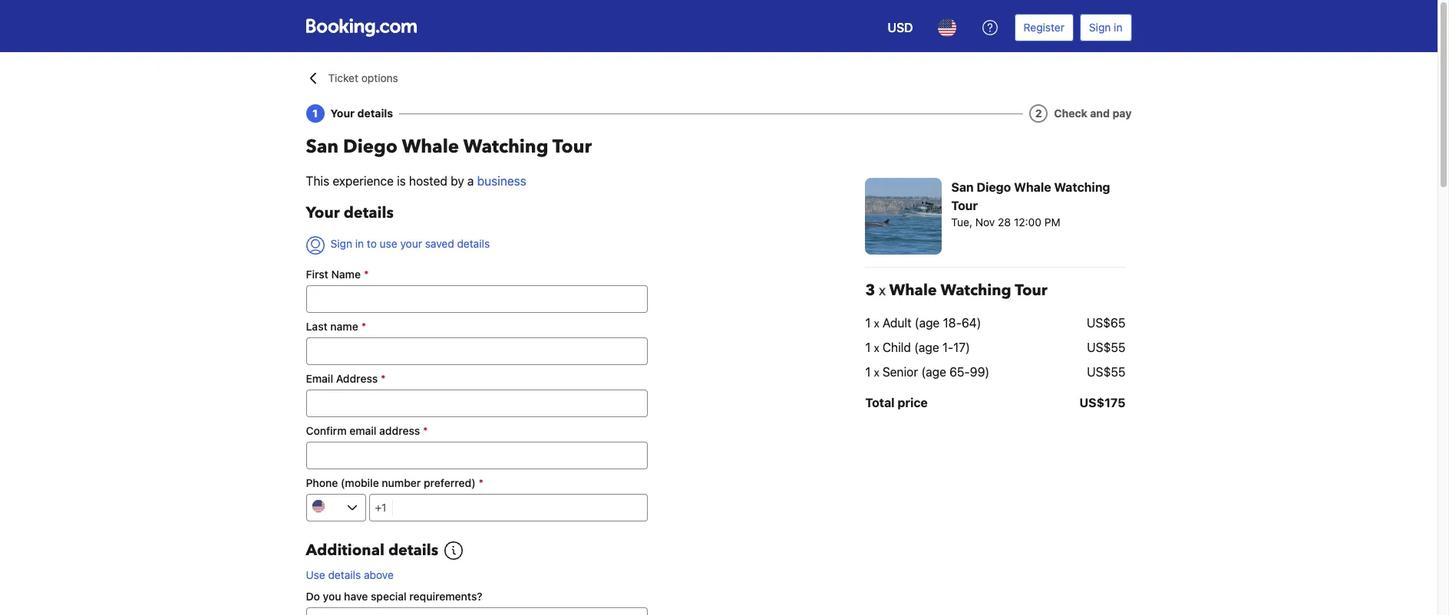 Task type: vqa. For each thing, say whether or not it's contained in the screenshot.
details
yes



Task type: locate. For each thing, give the bounding box(es) containing it.
1 𝗑 child  (age 1-17)
[[865, 341, 970, 355]]

1 horizontal spatial diego
[[977, 180, 1011, 194]]

* right address at left
[[381, 372, 386, 385]]

1 vertical spatial tour
[[951, 199, 978, 213]]

* right name on the left of page
[[364, 268, 369, 281]]

in
[[1114, 21, 1123, 34], [355, 237, 364, 250]]

2 horizontal spatial tour
[[1015, 280, 1048, 301]]

booking.com image
[[306, 18, 416, 37]]

sign left to on the top of the page
[[330, 237, 352, 250]]

us$55 up us$175
[[1087, 365, 1126, 379]]

1 vertical spatial diego
[[977, 180, 1011, 194]]

watching up pm
[[1054, 180, 1110, 194]]

(age for adult
[[915, 316, 940, 330]]

1 vertical spatial your
[[306, 203, 340, 223]]

2 horizontal spatial whale
[[1014, 180, 1051, 194]]

and
[[1090, 107, 1110, 120]]

𝗑 for senior
[[874, 365, 879, 379]]

ticket options
[[328, 71, 398, 84]]

(age left 65-
[[921, 365, 946, 379]]

first
[[306, 268, 328, 281]]

+1
[[375, 501, 386, 514]]

whale for 3 𝗑 whale watching tour
[[889, 280, 937, 301]]

0 vertical spatial watching
[[464, 134, 548, 160]]

* right name
[[361, 320, 366, 333]]

None email field
[[306, 390, 647, 418], [306, 442, 647, 470], [306, 390, 647, 418], [306, 442, 647, 470]]

0 horizontal spatial tour
[[553, 134, 592, 160]]

0 vertical spatial (age
[[915, 316, 940, 330]]

3
[[865, 280, 875, 301]]

sign in
[[1089, 21, 1123, 34]]

2 vertical spatial whale
[[889, 280, 937, 301]]

requirements?
[[409, 590, 483, 603]]

2 horizontal spatial watching
[[1054, 180, 1110, 194]]

in for sign in to use your saved details
[[355, 237, 364, 250]]

0 vertical spatial diego
[[343, 134, 398, 160]]

1 up this
[[312, 107, 318, 120]]

pay
[[1113, 107, 1132, 120]]

1 vertical spatial in
[[355, 237, 364, 250]]

name
[[331, 268, 361, 281]]

whale up the '1 𝗑 adult  (age 18-64)'
[[889, 280, 937, 301]]

diego
[[343, 134, 398, 160], [977, 180, 1011, 194]]

use details above link
[[306, 569, 394, 582]]

* for email address *
[[381, 372, 386, 385]]

(age left 18- at the bottom of the page
[[915, 316, 940, 330]]

register
[[1024, 21, 1065, 34]]

your down ticket
[[330, 107, 355, 120]]

𝗑 left senior
[[874, 365, 879, 379]]

1 horizontal spatial san
[[951, 180, 974, 194]]

by
[[451, 174, 464, 188]]

in right register
[[1114, 21, 1123, 34]]

0 horizontal spatial sign
[[330, 237, 352, 250]]

28
[[998, 216, 1011, 229]]

1 vertical spatial watching
[[1054, 180, 1110, 194]]

0 vertical spatial your details
[[330, 107, 393, 120]]

pm
[[1044, 216, 1060, 229]]

total
[[865, 396, 895, 410]]

watching inside san diego whale watching tour tue, nov 28 12:00 pm
[[1054, 180, 1110, 194]]

this
[[306, 174, 329, 188]]

us$55
[[1087, 341, 1126, 355], [1087, 365, 1126, 379]]

diego inside san diego whale watching tour tue, nov 28 12:00 pm
[[977, 180, 1011, 194]]

details
[[357, 107, 393, 120], [344, 203, 394, 223], [457, 237, 490, 250], [388, 540, 438, 561], [328, 569, 361, 582]]

in inside sign in link
[[1114, 21, 1123, 34]]

sign right register
[[1089, 21, 1111, 34]]

1 vertical spatial whale
[[1014, 180, 1051, 194]]

watching up the '64)'
[[941, 280, 1011, 301]]

in left to on the top of the page
[[355, 237, 364, 250]]

𝗑 for whale
[[879, 280, 886, 301]]

0 vertical spatial sign
[[1089, 21, 1111, 34]]

address
[[336, 372, 378, 385]]

1 left child at the right
[[865, 341, 871, 355]]

𝗑
[[879, 280, 886, 301], [874, 316, 879, 330], [874, 341, 879, 355], [874, 365, 879, 379]]

0 vertical spatial san
[[306, 134, 339, 160]]

1 vertical spatial us$55
[[1087, 365, 1126, 379]]

watching for san diego whale watching tour
[[464, 134, 548, 160]]

diego up nov
[[977, 180, 1011, 194]]

sign
[[1089, 21, 1111, 34], [330, 237, 352, 250]]

confirm
[[306, 424, 347, 438]]

0 vertical spatial us$55
[[1087, 341, 1126, 355]]

sign for sign in
[[1089, 21, 1111, 34]]

0 horizontal spatial in
[[355, 237, 364, 250]]

2 vertical spatial tour
[[1015, 280, 1048, 301]]

in inside sign in to use your saved details link
[[355, 237, 364, 250]]

* for last name *
[[361, 320, 366, 333]]

email
[[349, 424, 377, 438]]

*
[[364, 268, 369, 281], [361, 320, 366, 333], [381, 372, 386, 385], [423, 424, 428, 438], [479, 477, 484, 490]]

name
[[330, 320, 358, 333]]

watching up business
[[464, 134, 548, 160]]

your
[[330, 107, 355, 120], [306, 203, 340, 223]]

1
[[312, 107, 318, 120], [865, 316, 871, 330], [865, 341, 871, 355], [865, 365, 871, 379]]

Phone (mobile number preferred) telephone field
[[393, 494, 647, 522]]

1 for 1
[[312, 107, 318, 120]]

whale for san diego whale watching tour tue, nov 28 12:00 pm
[[1014, 180, 1051, 194]]

1 horizontal spatial watching
[[941, 280, 1011, 301]]

tour inside san diego whale watching tour tue, nov 28 12:00 pm
[[951, 199, 978, 213]]

us$55 down us$65
[[1087, 341, 1126, 355]]

0 horizontal spatial whale
[[402, 134, 459, 160]]

phone
[[306, 477, 338, 490]]

number
[[382, 477, 421, 490]]

0 horizontal spatial watching
[[464, 134, 548, 160]]

do you have special requirements?
[[306, 590, 483, 603]]

0 vertical spatial in
[[1114, 21, 1123, 34]]

0 horizontal spatial diego
[[343, 134, 398, 160]]

None field
[[306, 286, 647, 313], [306, 338, 647, 365], [306, 286, 647, 313], [306, 338, 647, 365]]

whale up hosted
[[402, 134, 459, 160]]

sign in to use your saved details
[[330, 237, 490, 250]]

register link
[[1014, 14, 1074, 41]]

nov
[[975, 216, 995, 229]]

𝗑 right "3"
[[879, 280, 886, 301]]

san inside san diego whale watching tour tue, nov 28 12:00 pm
[[951, 180, 974, 194]]

watching
[[464, 134, 548, 160], [1054, 180, 1110, 194], [941, 280, 1011, 301]]

1 horizontal spatial whale
[[889, 280, 937, 301]]

0 horizontal spatial san
[[306, 134, 339, 160]]

above
[[364, 569, 394, 582]]

experience
[[333, 174, 394, 188]]

you
[[323, 590, 341, 603]]

2 us$55 from the top
[[1087, 365, 1126, 379]]

1 horizontal spatial sign
[[1089, 21, 1111, 34]]

first name *
[[306, 268, 369, 281]]

your details
[[330, 107, 393, 120], [306, 203, 394, 223]]

san
[[306, 134, 339, 160], [951, 180, 974, 194]]

1 vertical spatial your details
[[306, 203, 394, 223]]

Do you have special requirements? field
[[306, 608, 647, 616]]

whale for san diego whale watching tour
[[402, 134, 459, 160]]

0 vertical spatial tour
[[553, 134, 592, 160]]

2 vertical spatial (age
[[921, 365, 946, 379]]

san up this
[[306, 134, 339, 160]]

1 horizontal spatial tour
[[951, 199, 978, 213]]

email address *
[[306, 372, 386, 385]]

(age for senior
[[921, 365, 946, 379]]

diego up experience
[[343, 134, 398, 160]]

𝗑 for adult
[[874, 316, 879, 330]]

sign in to use your saved details link
[[306, 236, 490, 255]]

check
[[1054, 107, 1088, 120]]

tour
[[553, 134, 592, 160], [951, 199, 978, 213], [1015, 280, 1048, 301]]

1 vertical spatial sign
[[330, 237, 352, 250]]

3 𝗑 whale watching tour
[[865, 280, 1048, 301]]

1 left adult
[[865, 316, 871, 330]]

san up tue,
[[951, 180, 974, 194]]

(age left 1-
[[914, 341, 939, 355]]

details up to on the top of the page
[[344, 203, 394, 223]]

1 us$55 from the top
[[1087, 341, 1126, 355]]

whale up 12:00
[[1014, 180, 1051, 194]]

whale inside san diego whale watching tour tue, nov 28 12:00 pm
[[1014, 180, 1051, 194]]

your down this
[[306, 203, 340, 223]]

(age
[[915, 316, 940, 330], [914, 341, 939, 355], [921, 365, 946, 379]]

0 vertical spatial whale
[[402, 134, 459, 160]]

0 vertical spatial your
[[330, 107, 355, 120]]

* for first name *
[[364, 268, 369, 281]]

1 left senior
[[865, 365, 871, 379]]

1 horizontal spatial in
[[1114, 21, 1123, 34]]

san diego whale watching tour tue, nov 28 12:00 pm
[[951, 180, 1110, 229]]

2 vertical spatial watching
[[941, 280, 1011, 301]]

your details down experience
[[306, 203, 394, 223]]

* right address
[[423, 424, 428, 438]]

your details down ticket options 'link'
[[330, 107, 393, 120]]

ticket options link
[[328, 71, 398, 86]]

𝗑 left adult
[[874, 316, 879, 330]]

1 vertical spatial (age
[[914, 341, 939, 355]]

1 vertical spatial san
[[951, 180, 974, 194]]

𝗑 left child at the right
[[874, 341, 879, 355]]



Task type: describe. For each thing, give the bounding box(es) containing it.
price
[[898, 396, 928, 410]]

17)
[[954, 341, 970, 355]]

business link
[[477, 174, 526, 188]]

us$175
[[1079, 396, 1126, 410]]

ticket
[[328, 71, 358, 84]]

business
[[477, 174, 526, 188]]

65-
[[950, 365, 970, 379]]

* right preferred)
[[479, 477, 484, 490]]

special
[[371, 590, 407, 603]]

𝗑 for child
[[874, 341, 879, 355]]

phone (mobile number preferred) *
[[306, 477, 484, 490]]

64)
[[962, 316, 981, 330]]

in for sign in
[[1114, 21, 1123, 34]]

last name *
[[306, 320, 366, 333]]

watching for san diego whale watching tour tue, nov 28 12:00 pm
[[1054, 180, 1110, 194]]

use
[[380, 237, 397, 250]]

sign for sign in to use your saved details
[[330, 237, 352, 250]]

a
[[467, 174, 474, 188]]

senior
[[883, 365, 918, 379]]

additional details
[[306, 540, 438, 561]]

san for san diego whale watching tour tue, nov 28 12:00 pm
[[951, 180, 974, 194]]

tour for san diego whale watching tour
[[553, 134, 592, 160]]

email
[[306, 372, 333, 385]]

2
[[1035, 107, 1042, 120]]

(mobile
[[341, 477, 379, 490]]

diego for san diego whale watching tour
[[343, 134, 398, 160]]

us$55 for 1 𝗑 child  (age 1-17)
[[1087, 341, 1126, 355]]

details down options
[[357, 107, 393, 120]]

to
[[367, 237, 377, 250]]

(age for child
[[914, 341, 939, 355]]

this experience is hosted by a business
[[306, 174, 526, 188]]

watching for 3 𝗑 whale watching tour
[[941, 280, 1011, 301]]

use details above
[[306, 569, 394, 582]]

your
[[400, 237, 422, 250]]

details up above
[[388, 540, 438, 561]]

1 𝗑 adult  (age 18-64)
[[865, 316, 981, 330]]

usd
[[888, 21, 913, 35]]

check and pay
[[1054, 107, 1132, 120]]

tour for 3 𝗑 whale watching tour
[[1015, 280, 1048, 301]]

18-
[[943, 316, 962, 330]]

san diego whale watching tour
[[306, 134, 592, 160]]

us$65
[[1087, 316, 1126, 330]]

address
[[379, 424, 420, 438]]

adult
[[883, 316, 912, 330]]

99)
[[970, 365, 990, 379]]

1 for 1 𝗑 child  (age 1-17)
[[865, 341, 871, 355]]

us$55 for 1 𝗑 senior  (age 65-99)
[[1087, 365, 1126, 379]]

1 for 1 𝗑 senior  (age 65-99)
[[865, 365, 871, 379]]

hosted
[[409, 174, 447, 188]]

saved
[[425, 237, 454, 250]]

total price
[[865, 396, 928, 410]]

child
[[883, 341, 911, 355]]

do
[[306, 590, 320, 603]]

options
[[361, 71, 398, 84]]

1-
[[942, 341, 954, 355]]

have
[[344, 590, 368, 603]]

use
[[306, 569, 325, 582]]

last
[[306, 320, 328, 333]]

1 𝗑 senior  (age 65-99)
[[865, 365, 990, 379]]

details right saved
[[457, 237, 490, 250]]

details up "have"
[[328, 569, 361, 582]]

tue,
[[951, 216, 973, 229]]

preferred)
[[424, 477, 476, 490]]

1 for 1 𝗑 adult  (age 18-64)
[[865, 316, 871, 330]]

confirm email address *
[[306, 424, 428, 438]]

is
[[397, 174, 406, 188]]

12:00
[[1014, 216, 1042, 229]]

additional
[[306, 540, 384, 561]]

san for san diego whale watching tour
[[306, 134, 339, 160]]

tour for san diego whale watching tour tue, nov 28 12:00 pm
[[951, 199, 978, 213]]

diego for san diego whale watching tour tue, nov 28 12:00 pm
[[977, 180, 1011, 194]]

sign in link
[[1080, 14, 1132, 41]]

usd button
[[878, 9, 922, 46]]



